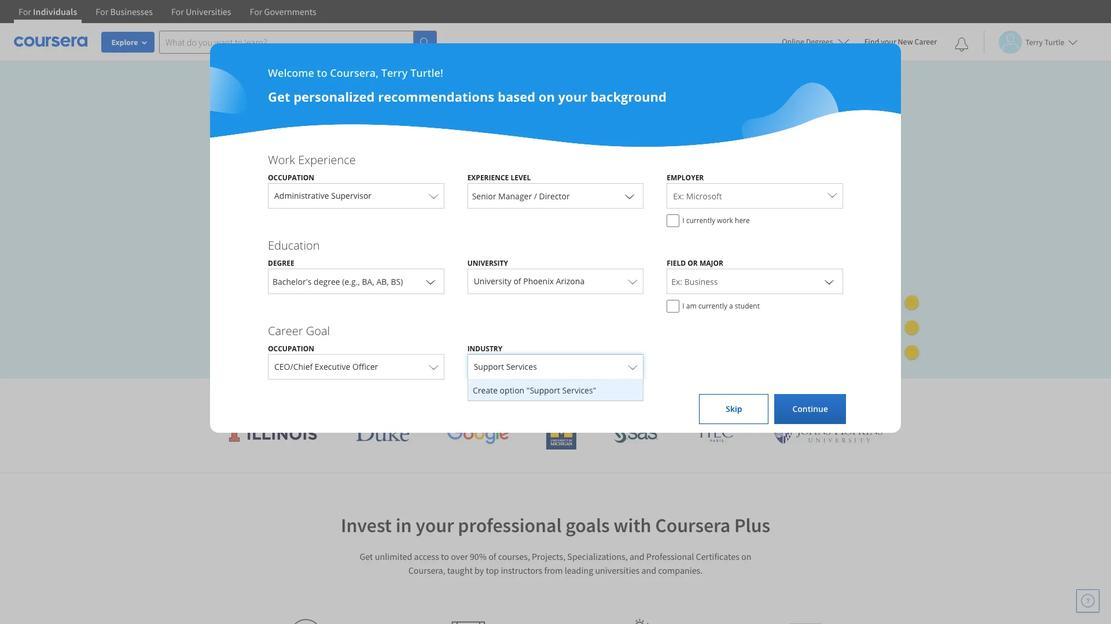 Task type: locate. For each thing, give the bounding box(es) containing it.
phoenix
[[523, 276, 554, 287]]

1 horizontal spatial chevron down image
[[623, 189, 637, 203]]

get inside onboardingmodal dialog
[[268, 88, 290, 105]]

leading universities and companies with coursera plus
[[431, 388, 787, 407]]

supervisor
[[331, 190, 372, 201]]

universities
[[186, 6, 231, 17]]

career left goal on the left bottom of the page
[[268, 323, 303, 339]]

1 horizontal spatial in
[[563, 183, 574, 200]]

arizona
[[556, 276, 585, 287]]

0 vertical spatial university
[[467, 259, 508, 269]]

i am currently a student
[[682, 302, 760, 311]]

1 vertical spatial courses,
[[498, 551, 530, 563]]

0 horizontal spatial career
[[268, 323, 303, 339]]

get for get personalized recommendations based on your background
[[268, 88, 290, 105]]

0 horizontal spatial with
[[614, 514, 651, 538]]

i inside work experience element
[[682, 216, 684, 226]]

0 vertical spatial occupation
[[268, 173, 314, 183]]

coursera, left taught
[[408, 565, 445, 577]]

class
[[419, 162, 448, 180]]

0 horizontal spatial universities
[[486, 388, 560, 407]]

i currently work here
[[682, 216, 750, 226]]

goals
[[566, 514, 610, 538]]

1 horizontal spatial universities
[[595, 565, 640, 577]]

coursera, inside get unlimited access to over 90% of courses, projects, specializations, and professional certificates on coursera, taught by top instructors from leading universities and companies.
[[408, 565, 445, 577]]

for left the individuals at the left
[[19, 6, 31, 17]]

get personalized recommendations based on your background
[[268, 88, 667, 105]]

coursera plus image
[[220, 109, 396, 126]]

from
[[544, 565, 563, 577]]

professional
[[646, 551, 694, 563]]

degree
[[268, 259, 294, 269]]

included
[[509, 183, 560, 200]]

"support
[[526, 385, 560, 396]]

for businesses
[[96, 6, 153, 17]]

Occupation field
[[269, 183, 444, 209], [269, 355, 444, 380]]

university left "phoenix" on the top left of page
[[474, 276, 511, 287]]

0 vertical spatial of
[[514, 276, 521, 287]]

0 vertical spatial currently
[[686, 216, 715, 226]]

and
[[274, 183, 297, 200], [563, 388, 588, 407], [630, 551, 644, 563], [641, 565, 656, 577]]

certificates
[[696, 551, 740, 563]]

on inside dialog
[[539, 88, 555, 105]]

to inside unlimited access to 7,000+ world-class courses, hands-on projects, and job-ready certificate programs—all included in your subscription
[[323, 162, 335, 180]]

i inside education element
[[682, 302, 684, 311]]

create option "support services"
[[473, 385, 596, 396]]

chevron down image
[[623, 189, 637, 203], [423, 275, 437, 289]]

access left over at the bottom of the page
[[414, 551, 439, 563]]

None search field
[[159, 30, 437, 54]]

to left over at the bottom of the page
[[441, 551, 449, 563]]

1 vertical spatial experience
[[467, 173, 509, 183]]

i for education
[[682, 302, 684, 311]]

0 vertical spatial universities
[[486, 388, 560, 407]]

/month,
[[234, 259, 267, 270]]

1 horizontal spatial of
[[514, 276, 521, 287]]

skip button
[[699, 395, 769, 425]]

get down the welcome
[[268, 88, 290, 105]]

flexible learning image
[[619, 620, 659, 625]]

work
[[717, 216, 733, 226]]

occupation field inside work experience element
[[269, 183, 444, 209]]

to up personalized
[[317, 66, 327, 80]]

and down professional
[[641, 565, 656, 577]]

1 vertical spatial in
[[396, 514, 412, 538]]

create
[[473, 385, 497, 396]]

administrative
[[274, 190, 329, 201]]

on right certificates
[[741, 551, 751, 563]]

subscription
[[250, 203, 324, 220]]

or
[[688, 259, 698, 269]]

0 horizontal spatial coursera,
[[330, 66, 379, 80]]

get for get unlimited access to over 90% of courses, projects, specializations, and professional certificates on coursera, taught by top instructors from leading universities and companies.
[[360, 551, 373, 563]]

1 horizontal spatial with
[[666, 388, 694, 407]]

1 vertical spatial chevron down image
[[423, 275, 437, 289]]

your inside onboardingmodal dialog
[[558, 88, 587, 105]]

plus up certificates
[[734, 514, 770, 538]]

i right by checking this box, i am confirming that the employer listed above is my current employer. checkbox
[[682, 216, 684, 226]]

of inside education element
[[514, 276, 521, 287]]

1 vertical spatial access
[[414, 551, 439, 563]]

experience left level
[[467, 173, 509, 183]]

1 horizontal spatial career
[[915, 36, 937, 47]]

find your new career link
[[859, 35, 943, 49]]

of left "phoenix" on the top left of page
[[514, 276, 521, 287]]

1 vertical spatial on
[[544, 162, 560, 180]]

in up unlimited
[[396, 514, 412, 538]]

university for university
[[467, 259, 508, 269]]

am
[[686, 302, 696, 311]]

occupation inside career goal element
[[268, 344, 314, 354]]

0 vertical spatial chevron down image
[[623, 189, 637, 203]]

courses, inside unlimited access to 7,000+ world-class courses, hands-on projects, and job-ready certificate programs—all included in your subscription
[[451, 162, 500, 180]]

help center image
[[1081, 595, 1095, 609]]

1 horizontal spatial leading
[[565, 565, 593, 577]]

by
[[475, 565, 484, 577]]

1 horizontal spatial get
[[360, 551, 373, 563]]

occupation for work
[[268, 173, 314, 183]]

specializations,
[[567, 551, 628, 563]]

experience up ready
[[298, 152, 356, 168]]

leading
[[435, 388, 482, 407], [565, 565, 593, 577]]

with
[[666, 388, 694, 407], [614, 514, 651, 538]]

field or major
[[667, 259, 723, 269]]

currently left work
[[686, 216, 715, 226]]

occupation down work
[[268, 173, 314, 183]]

invest in your professional goals with coursera plus
[[341, 514, 770, 538]]

1 for from the left
[[19, 6, 31, 17]]

get left unlimited
[[360, 551, 373, 563]]

terry
[[381, 66, 408, 80]]

access
[[281, 162, 320, 180], [414, 551, 439, 563]]

Industry text field
[[474, 357, 623, 380]]

1 vertical spatial universities
[[595, 565, 640, 577]]

projects,
[[220, 183, 271, 200]]

1 vertical spatial currently
[[698, 302, 727, 311]]

for for businesses
[[96, 6, 108, 17]]

1 vertical spatial of
[[489, 551, 496, 563]]

0 horizontal spatial get
[[268, 88, 290, 105]]

I currently work here checkbox
[[667, 215, 680, 227]]

in inside unlimited access to 7,000+ world-class courses, hands-on projects, and job-ready certificate programs—all included in your subscription
[[563, 183, 574, 200]]

occupation field for career goal
[[269, 355, 444, 380]]

your down projects,
[[220, 203, 247, 220]]

with right goals
[[614, 514, 651, 538]]

2 occupation from the top
[[268, 344, 314, 354]]

0 vertical spatial i
[[682, 216, 684, 226]]

projects,
[[532, 551, 565, 563]]

coursera image
[[14, 33, 87, 51]]

i left the am
[[682, 302, 684, 311]]

0 vertical spatial courses,
[[451, 162, 500, 180]]

0 vertical spatial to
[[317, 66, 327, 80]]

for left governments
[[250, 6, 262, 17]]

field
[[667, 259, 686, 269]]

0 vertical spatial leading
[[435, 388, 482, 407]]

7-
[[260, 286, 268, 298]]

0 vertical spatial career
[[915, 36, 937, 47]]

and up subscription
[[274, 183, 297, 200]]

chevron down image
[[822, 275, 836, 289]]

0 vertical spatial on
[[539, 88, 555, 105]]

1 occupation field from the top
[[269, 183, 444, 209]]

for for universities
[[171, 6, 184, 17]]

0 horizontal spatial of
[[489, 551, 496, 563]]

chevron down image inside education element
[[423, 275, 437, 289]]

0 vertical spatial occupation field
[[269, 183, 444, 209]]

0 vertical spatial with
[[666, 388, 694, 407]]

career goal
[[268, 323, 330, 339]]

university up university of phoenix arizona
[[467, 259, 508, 269]]

career goal element
[[256, 323, 855, 402]]

trial
[[304, 286, 322, 298]]

in right included
[[563, 183, 574, 200]]

leading up google image
[[435, 388, 482, 407]]

coursera, up personalized
[[330, 66, 379, 80]]

leading down specializations,
[[565, 565, 593, 577]]

governments
[[264, 6, 316, 17]]

1 vertical spatial occupation field
[[269, 355, 444, 380]]

university for university of phoenix arizona
[[474, 276, 511, 287]]

on up included
[[544, 162, 560, 180]]

1 vertical spatial occupation
[[268, 344, 314, 354]]

access inside get unlimited access to over 90% of courses, projects, specializations, and professional certificates on coursera, taught by top instructors from leading universities and companies.
[[414, 551, 439, 563]]

2 for from the left
[[96, 6, 108, 17]]

2 vertical spatial on
[[741, 551, 751, 563]]

1 vertical spatial leading
[[565, 565, 593, 577]]

occupation inside work experience element
[[268, 173, 314, 183]]

your left background
[[558, 88, 587, 105]]

1 vertical spatial with
[[614, 514, 651, 538]]

0 vertical spatial in
[[563, 183, 574, 200]]

currently
[[686, 216, 715, 226], [698, 302, 727, 311]]

coursera up hec paris image
[[697, 388, 757, 407]]

your up over at the bottom of the page
[[416, 514, 454, 538]]

to up ready
[[323, 162, 335, 180]]

career
[[915, 36, 937, 47], [268, 323, 303, 339]]

0 horizontal spatial chevron down image
[[423, 275, 437, 289]]

1 vertical spatial to
[[323, 162, 335, 180]]

1 horizontal spatial coursera,
[[408, 565, 445, 577]]

0 vertical spatial coursera,
[[330, 66, 379, 80]]

occupation field down goal on the left bottom of the page
[[269, 355, 444, 380]]

1 vertical spatial i
[[682, 302, 684, 311]]

1 vertical spatial coursera,
[[408, 565, 445, 577]]

chevron down image for experience level
[[623, 189, 637, 203]]

coursera up professional
[[655, 514, 730, 538]]

background
[[591, 88, 667, 105]]

hec paris image
[[695, 422, 736, 446]]

show notifications image
[[955, 38, 969, 52]]

welcome
[[268, 66, 314, 80]]

over
[[451, 551, 468, 563]]

2 vertical spatial to
[[441, 551, 449, 563]]

for universities
[[171, 6, 231, 17]]

0 horizontal spatial access
[[281, 162, 320, 180]]

for left universities
[[171, 6, 184, 17]]

2 occupation field from the top
[[269, 355, 444, 380]]

/month, cancel anytime
[[234, 259, 330, 270]]

chevron down image inside work experience element
[[623, 189, 637, 203]]

1 vertical spatial university
[[474, 276, 511, 287]]

of
[[514, 276, 521, 287], [489, 551, 496, 563]]

career right new
[[915, 36, 937, 47]]

experience
[[298, 152, 356, 168], [467, 173, 509, 183]]

i
[[682, 216, 684, 226], [682, 302, 684, 311]]

courses, inside get unlimited access to over 90% of courses, projects, specializations, and professional certificates on coursera, taught by top instructors from leading universities and companies.
[[498, 551, 530, 563]]

occupation field down 7,000+
[[269, 183, 444, 209]]

2 i from the top
[[682, 302, 684, 311]]

0 horizontal spatial experience
[[298, 152, 356, 168]]

1 vertical spatial get
[[360, 551, 373, 563]]

with right companies
[[666, 388, 694, 407]]

onboardingmodal dialog
[[0, 0, 1111, 625]]

welcome to coursera, terry turtle!
[[268, 66, 443, 80]]

0 vertical spatial plus
[[760, 388, 787, 407]]

get
[[268, 88, 290, 105], [360, 551, 373, 563]]

for left businesses
[[96, 6, 108, 17]]

access up job-
[[281, 162, 320, 180]]

on
[[539, 88, 555, 105], [544, 162, 560, 180], [741, 551, 751, 563]]

continue button
[[775, 395, 846, 425]]

courses,
[[451, 162, 500, 180], [498, 551, 530, 563]]

0 vertical spatial get
[[268, 88, 290, 105]]

employer
[[667, 173, 704, 183]]

create option "support services" row group
[[468, 380, 643, 401]]

1 vertical spatial career
[[268, 323, 303, 339]]

occupation up ceo/chief
[[268, 344, 314, 354]]

4 for from the left
[[250, 6, 262, 17]]

of inside get unlimited access to over 90% of courses, projects, specializations, and professional certificates on coursera, taught by top instructors from leading universities and companies.
[[489, 551, 496, 563]]

1 horizontal spatial access
[[414, 551, 439, 563]]

major
[[700, 259, 723, 269]]

save money image
[[451, 622, 493, 625]]

0 horizontal spatial leading
[[435, 388, 482, 407]]

occupation
[[268, 173, 314, 183], [268, 344, 314, 354]]

johns hopkins university image
[[773, 424, 883, 445]]

courses, up the instructors
[[498, 551, 530, 563]]

plus left continue
[[760, 388, 787, 407]]

3 for from the left
[[171, 6, 184, 17]]

executive
[[315, 362, 350, 373]]

0 vertical spatial access
[[281, 162, 320, 180]]

1 occupation from the top
[[268, 173, 314, 183]]

get inside get unlimited access to over 90% of courses, projects, specializations, and professional certificates on coursera, taught by top instructors from leading universities and companies.
[[360, 551, 373, 563]]

on right based
[[539, 88, 555, 105]]

university of michigan image
[[546, 418, 577, 450]]

of up top
[[489, 551, 496, 563]]

1 i from the top
[[682, 216, 684, 226]]

currently left a
[[698, 302, 727, 311]]

turtle!
[[410, 66, 443, 80]]

companies.
[[658, 565, 703, 577]]

courses, up programs—all
[[451, 162, 500, 180]]

in
[[563, 183, 574, 200], [396, 514, 412, 538]]



Task type: describe. For each thing, give the bounding box(es) containing it.
on inside unlimited access to 7,000+ world-class courses, hands-on projects, and job-ready certificate programs—all included in your subscription
[[544, 162, 560, 180]]

cancel
[[269, 259, 295, 270]]

unlimited
[[220, 162, 278, 180]]

education
[[268, 238, 320, 253]]

new
[[898, 36, 913, 47]]

career inside onboardingmodal dialog
[[268, 323, 303, 339]]

goal
[[306, 323, 330, 339]]

your right find
[[881, 36, 896, 47]]

start 7-day free trial
[[238, 286, 322, 298]]

taught
[[447, 565, 473, 577]]

coursera, inside onboardingmodal dialog
[[330, 66, 379, 80]]

officer
[[352, 362, 378, 373]]

University field
[[468, 269, 643, 295]]

student
[[735, 302, 760, 311]]

start 7-day free trial button
[[220, 278, 341, 306]]

and right "support
[[563, 388, 588, 407]]

here
[[735, 216, 750, 226]]

free
[[285, 286, 302, 298]]

industry
[[467, 344, 502, 354]]

1 vertical spatial plus
[[734, 514, 770, 538]]

a
[[729, 302, 733, 311]]

programs—all
[[421, 183, 506, 200]]

access inside unlimited access to 7,000+ world-class courses, hands-on projects, and job-ready certificate programs—all included in your subscription
[[281, 162, 320, 180]]

start
[[238, 286, 258, 298]]

to inside onboardingmodal dialog
[[317, 66, 327, 80]]

option
[[500, 385, 524, 396]]

services"
[[562, 385, 596, 396]]

work
[[268, 152, 295, 168]]

on inside get unlimited access to over 90% of courses, projects, specializations, and professional certificates on coursera, taught by top instructors from leading universities and companies.
[[741, 551, 751, 563]]

for for individuals
[[19, 6, 31, 17]]

based
[[498, 88, 535, 105]]

I am currently a student checkbox
[[667, 300, 680, 313]]

your inside unlimited access to 7,000+ world-class courses, hands-on projects, and job-ready certificate programs—all included in your subscription
[[220, 203, 247, 220]]

sas image
[[614, 425, 658, 444]]

occupation field for work experience
[[269, 183, 444, 209]]

ex:
[[673, 191, 684, 202]]

personalized
[[294, 88, 375, 105]]

individuals
[[33, 6, 77, 17]]

leading inside get unlimited access to over 90% of courses, projects, specializations, and professional certificates on coursera, taught by top instructors from leading universities and companies.
[[565, 565, 593, 577]]

ready
[[323, 183, 356, 200]]

unlimited
[[375, 551, 412, 563]]

duke university image
[[356, 424, 409, 442]]

education element
[[256, 238, 855, 319]]

skip
[[726, 404, 742, 415]]

90%
[[470, 551, 487, 563]]

1 horizontal spatial experience
[[467, 173, 509, 183]]

currently inside education element
[[698, 302, 727, 311]]

1 vertical spatial coursera
[[655, 514, 730, 538]]

level
[[511, 173, 531, 183]]

learn anything image
[[290, 620, 321, 625]]

day
[[268, 286, 283, 298]]

universities inside get unlimited access to over 90% of courses, projects, specializations, and professional certificates on coursera, taught by top instructors from leading universities and companies.
[[595, 565, 640, 577]]

occupation for career
[[268, 344, 314, 354]]

administrative supervisor
[[274, 190, 372, 201]]

job-
[[300, 183, 323, 200]]

and inside unlimited access to 7,000+ world-class courses, hands-on projects, and job-ready certificate programs—all included in your subscription
[[274, 183, 297, 200]]

google image
[[447, 424, 509, 445]]

microsoft
[[686, 191, 722, 202]]

experience level
[[467, 173, 531, 183]]

unlimited access to 7,000+ world-class courses, hands-on projects, and job-ready certificate programs—all included in your subscription
[[220, 162, 574, 220]]

businesses
[[110, 6, 153, 17]]

0 vertical spatial coursera
[[697, 388, 757, 407]]

i for work experience
[[682, 216, 684, 226]]

0 vertical spatial experience
[[298, 152, 356, 168]]

to inside get unlimited access to over 90% of courses, projects, specializations, and professional certificates on coursera, taught by top instructors from leading universities and companies.
[[441, 551, 449, 563]]

work experience
[[268, 152, 356, 168]]

for individuals
[[19, 6, 77, 17]]

for governments
[[250, 6, 316, 17]]

chevron down image for degree
[[423, 275, 437, 289]]

Industry field
[[468, 355, 643, 380]]

ceo/chief executive officer
[[274, 362, 378, 373]]

hands-
[[504, 162, 544, 180]]

professional
[[458, 514, 562, 538]]

continue
[[792, 404, 828, 415]]

anytime
[[297, 259, 330, 270]]

recommendations
[[378, 88, 494, 105]]

companies
[[592, 388, 662, 407]]

find
[[864, 36, 879, 47]]

world-
[[381, 162, 419, 180]]

currently inside work experience element
[[686, 216, 715, 226]]

top
[[486, 565, 499, 577]]

instructors
[[501, 565, 542, 577]]

get unlimited access to over 90% of courses, projects, specializations, and professional certificates on coursera, taught by top instructors from leading universities and companies.
[[360, 551, 751, 577]]

banner navigation
[[9, 0, 326, 32]]

and left professional
[[630, 551, 644, 563]]

ex: microsoft
[[673, 191, 722, 202]]

ceo/chief
[[274, 362, 313, 373]]

work experience element
[[256, 152, 855, 233]]

certificate
[[360, 183, 418, 200]]

for for governments
[[250, 6, 262, 17]]

0 horizontal spatial in
[[396, 514, 412, 538]]

find your new career
[[864, 36, 937, 47]]

university of illinois at urbana-champaign image
[[228, 425, 318, 444]]

invest
[[341, 514, 392, 538]]



Task type: vqa. For each thing, say whether or not it's contained in the screenshot.
hours
no



